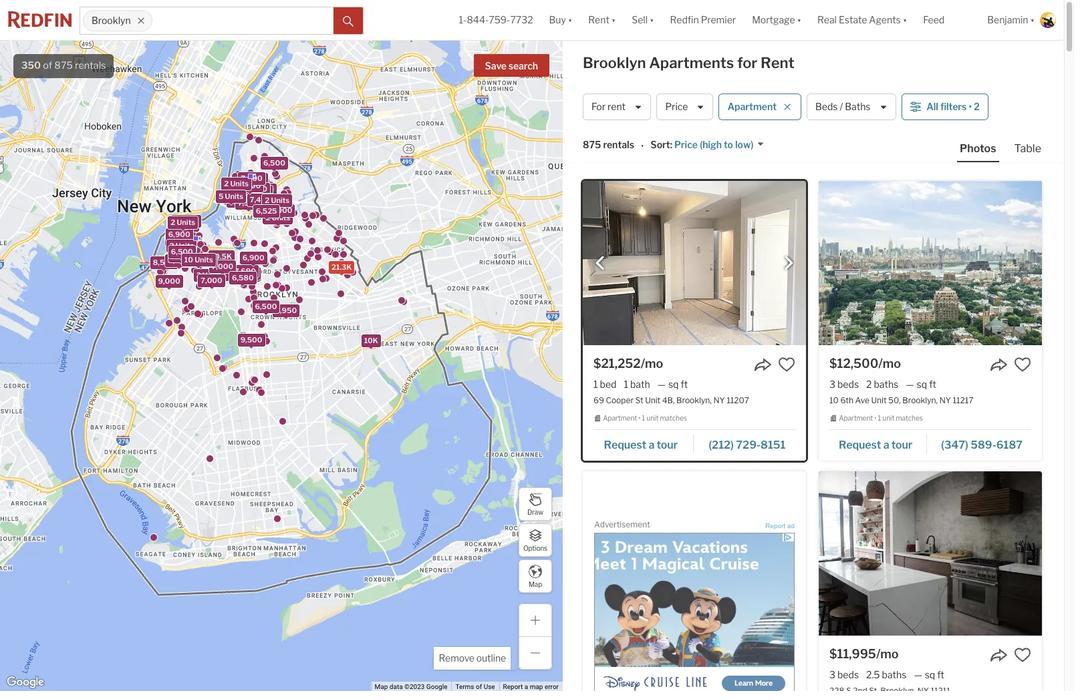 Task type: vqa. For each thing, say whether or not it's contained in the screenshot.
I'm
no



Task type: describe. For each thing, give the bounding box(es) containing it.
6th
[[841, 396, 854, 406]]

ft for $12,500 /mo
[[929, 379, 936, 390]]

0 horizontal spatial 6,900
[[168, 230, 190, 239]]

759-
[[489, 14, 510, 26]]

21.3k
[[332, 263, 352, 272]]

price for price
[[665, 101, 688, 113]]

use
[[484, 684, 495, 691]]

1 left "bath"
[[624, 379, 628, 390]]

69 cooper st unit 4b, brooklyn, ny 11207
[[594, 396, 749, 406]]

875 rentals •
[[583, 139, 644, 152]]

sort :
[[651, 139, 672, 151]]

remove outline button
[[434, 648, 511, 670]]

7732
[[510, 14, 533, 26]]

• down 10 6th ave unit 50, brooklyn, ny 11217
[[875, 415, 877, 423]]

brooklyn for brooklyn
[[92, 15, 131, 26]]

1 left the bed at right
[[594, 379, 598, 390]]

▾ inside 'real estate agents ▾' link
[[903, 14, 907, 26]]

875 inside 875 rentals •
[[583, 139, 601, 151]]

▾ for rent ▾
[[611, 14, 616, 26]]

1 horizontal spatial 8,500
[[229, 196, 251, 206]]

/
[[840, 101, 843, 113]]

350
[[21, 59, 41, 72]]

3 inside map region
[[173, 217, 178, 226]]

report ad
[[765, 523, 795, 530]]

0 horizontal spatial rentals
[[75, 59, 106, 72]]

report a map error link
[[503, 684, 559, 691]]

(347)
[[941, 439, 969, 452]]

ad
[[787, 523, 795, 530]]

map
[[530, 684, 543, 691]]

729-
[[736, 439, 761, 452]]

buy ▾ button
[[549, 0, 572, 40]]

apartments
[[649, 54, 734, 72]]

1 bed
[[594, 379, 617, 390]]

3 beds for $12,500 /mo
[[830, 379, 859, 390]]

:
[[670, 139, 672, 151]]

apartment for $21,252 /mo
[[603, 415, 637, 423]]

1 vertical spatial 8,000
[[168, 256, 190, 265]]

report for report ad
[[765, 523, 785, 530]]

sq for $12,500 /mo
[[917, 379, 927, 390]]

1 bath
[[624, 379, 650, 390]]

unit for $12,500
[[871, 396, 887, 406]]

price for price (high to low)
[[674, 139, 698, 151]]

agents
[[869, 14, 901, 26]]

matches for $12,500 /mo
[[896, 415, 923, 423]]

to
[[724, 139, 733, 151]]

report a map error
[[503, 684, 559, 691]]

sell ▾ button
[[624, 0, 662, 40]]

feed button
[[915, 0, 979, 40]]

save
[[485, 60, 507, 72]]

real estate agents ▾ button
[[810, 0, 915, 40]]

low)
[[735, 139, 754, 151]]

6,950
[[275, 306, 297, 315]]

table button
[[1012, 142, 1044, 161]]

brooklyn for brooklyn apartments for rent
[[583, 54, 646, 72]]

next button image
[[782, 257, 795, 270]]

google image
[[3, 674, 47, 692]]

buy
[[549, 14, 566, 26]]

3 for $12,500 /mo
[[830, 379, 836, 390]]

photo of 69 cooper st unit 4b, brooklyn, ny 11207 image
[[583, 181, 806, 346]]

ft for $11,995 /mo
[[937, 670, 945, 681]]

rent
[[608, 101, 626, 113]]

11.5k
[[232, 181, 252, 191]]

submit search image
[[343, 16, 354, 27]]

real
[[818, 14, 837, 26]]

1 vertical spatial 8,500
[[153, 258, 175, 267]]

terms of use
[[456, 684, 495, 691]]

photos button
[[957, 142, 1012, 162]]

4b,
[[662, 396, 675, 406]]

favorite button checkbox
[[1014, 356, 1031, 374]]

1 vertical spatial 6,500
[[171, 247, 193, 257]]

©2023
[[404, 684, 425, 691]]

map data ©2023 google
[[375, 684, 447, 691]]

sell
[[632, 14, 648, 26]]

brooklyn, for $21,252 /mo
[[677, 396, 712, 406]]

terms
[[456, 684, 474, 691]]

user photo image
[[1040, 12, 1056, 28]]

• inside button
[[969, 101, 972, 113]]

rentals inside 875 rentals •
[[603, 139, 634, 151]]

/mo for $12,500
[[879, 357, 901, 371]]

search
[[509, 60, 538, 72]]

$21,252 /mo
[[594, 357, 663, 371]]

1 horizontal spatial 6,900
[[243, 254, 265, 263]]

(high
[[700, 139, 722, 151]]

11k
[[246, 269, 258, 278]]

844-
[[467, 14, 489, 26]]

apartment • 1 unit matches for $21,252
[[603, 415, 687, 423]]

10 6th ave unit 50, brooklyn, ny 11217
[[830, 396, 974, 406]]

remove outline
[[439, 653, 506, 664]]

12.5k
[[207, 270, 227, 279]]

1 vertical spatial rent
[[761, 54, 795, 72]]

7,495
[[171, 251, 192, 261]]

request for $21,252
[[604, 439, 646, 452]]

previous button image
[[594, 257, 607, 270]]

7,500
[[238, 199, 259, 208]]

baths for $12,500 /mo
[[874, 379, 899, 390]]

of for 350
[[43, 59, 52, 72]]

matches for $21,252 /mo
[[660, 415, 687, 423]]

0 vertical spatial 10k
[[171, 243, 185, 253]]

request a tour for $21,252
[[604, 439, 678, 452]]

69
[[594, 396, 604, 406]]

favorite button checkbox for $21,252 /mo
[[778, 356, 795, 374]]

bed
[[600, 379, 617, 390]]

9,950
[[252, 185, 274, 195]]

(212) 729-8151 link
[[694, 433, 795, 456]]

mortgage ▾ button
[[744, 0, 810, 40]]

0 vertical spatial 875
[[54, 59, 73, 72]]

map region
[[0, 32, 672, 692]]

1 down 10 6th ave unit 50, brooklyn, ny 11217
[[878, 415, 881, 423]]

• inside 875 rentals •
[[641, 140, 644, 152]]

(347) 589-6187 link
[[927, 433, 1031, 456]]

0 vertical spatial 8,000
[[168, 236, 190, 245]]

0 vertical spatial 6,500
[[263, 158, 285, 168]]

unit for $21,252
[[647, 415, 659, 423]]

map for map
[[529, 581, 542, 589]]

request for $12,500
[[839, 439, 881, 452]]

filters
[[940, 101, 967, 113]]

5 units
[[219, 192, 243, 201]]

▾ for benjamin ▾
[[1030, 14, 1035, 26]]

terms of use link
[[456, 684, 495, 691]]

request a tour for $12,500
[[839, 439, 913, 452]]

• down st
[[639, 415, 641, 423]]

options
[[523, 544, 547, 552]]

google
[[426, 684, 447, 691]]

1-844-759-7732
[[459, 14, 533, 26]]

apartment for $12,500 /mo
[[839, 415, 873, 423]]

options button
[[519, 524, 552, 557]]

8,600
[[245, 185, 267, 194]]

tour for $21,252 /mo
[[657, 439, 678, 452]]

10.5k
[[211, 252, 232, 261]]

map button
[[519, 560, 552, 594]]

$12,500 /mo
[[830, 357, 901, 371]]

all filters • 2
[[927, 101, 980, 113]]



Task type: locate. For each thing, give the bounding box(es) containing it.
all
[[927, 101, 938, 113]]

ny
[[713, 396, 725, 406], [940, 396, 951, 406]]

matches down 10 6th ave unit 50, brooklyn, ny 11217
[[896, 415, 923, 423]]

$12,500
[[830, 357, 879, 371]]

8,500 down the 11.5k
[[229, 196, 251, 206]]

brooklyn, right 4b, on the right of page
[[677, 396, 712, 406]]

a down 50,
[[883, 439, 889, 452]]

1 matches from the left
[[660, 415, 687, 423]]

beds up 6th
[[838, 379, 859, 390]]

0 horizontal spatial ny
[[713, 396, 725, 406]]

brooklyn apartments for rent
[[583, 54, 795, 72]]

1 request from the left
[[604, 439, 646, 452]]

unit left 50,
[[871, 396, 887, 406]]

apartment • 1 unit matches for $12,500
[[839, 415, 923, 423]]

6,900 down the 6 units
[[168, 230, 190, 239]]

map for map data ©2023 google
[[375, 684, 388, 691]]

1 horizontal spatial report
[[765, 523, 785, 530]]

0 horizontal spatial of
[[43, 59, 52, 72]]

9,000
[[158, 277, 180, 286]]

request a tour button down ave
[[830, 434, 927, 454]]

— for $11,995 /mo
[[914, 670, 922, 681]]

1 horizontal spatial 875
[[583, 139, 601, 151]]

3 beds for $11,995 /mo
[[830, 670, 859, 681]]

3 beds
[[830, 379, 859, 390], [830, 670, 859, 681]]

ft up 10 6th ave unit 50, brooklyn, ny 11217
[[929, 379, 936, 390]]

outline
[[476, 653, 506, 664]]

▾ right "buy"
[[568, 14, 572, 26]]

1 horizontal spatial matches
[[896, 415, 923, 423]]

1 down st
[[642, 415, 645, 423]]

— for $21,252 /mo
[[658, 379, 666, 390]]

favorite button image for $12,500 /mo
[[1014, 356, 1031, 374]]

▾ right agents on the right
[[903, 14, 907, 26]]

▾ left user photo
[[1030, 14, 1035, 26]]

6 ▾ from the left
[[1030, 14, 1035, 26]]

0 horizontal spatial apartment • 1 unit matches
[[603, 415, 687, 423]]

875 down for
[[583, 139, 601, 151]]

/mo
[[641, 357, 663, 371], [879, 357, 901, 371], [876, 648, 899, 662]]

1 horizontal spatial a
[[649, 439, 655, 452]]

apartment down cooper
[[603, 415, 637, 423]]

request a tour button down st
[[594, 434, 694, 454]]

for
[[592, 101, 606, 113]]

photo of 228 s 2nd st, brooklyn, ny 11211 image
[[819, 472, 1042, 636]]

2.5 baths
[[866, 670, 907, 681]]

1 unit from the left
[[645, 396, 661, 406]]

baths up 50,
[[874, 379, 899, 390]]

map inside button
[[529, 581, 542, 589]]

beds down $11,995
[[838, 670, 859, 681]]

1 ny from the left
[[713, 396, 725, 406]]

of for terms
[[476, 684, 482, 691]]

0 horizontal spatial rent
[[588, 14, 609, 26]]

ad region
[[594, 534, 795, 692]]

sort
[[651, 139, 670, 151]]

8,500 up 9,000
[[153, 258, 175, 267]]

3 beds up 6th
[[830, 379, 859, 390]]

1 horizontal spatial apartment • 1 unit matches
[[839, 415, 923, 423]]

units
[[230, 179, 249, 189], [252, 187, 270, 196], [225, 192, 243, 201], [271, 196, 290, 205], [272, 213, 290, 223], [180, 217, 198, 226], [176, 218, 194, 227], [177, 218, 195, 227], [176, 242, 194, 251], [195, 256, 213, 265], [196, 256, 215, 266], [202, 270, 221, 280]]

baths
[[845, 101, 871, 113]]

▾ for mortgage ▾
[[797, 14, 801, 26]]

tour down 4b, on the right of page
[[657, 439, 678, 452]]

1 ▾ from the left
[[568, 14, 572, 26]]

6,525
[[256, 206, 277, 216]]

2 3 beds from the top
[[830, 670, 859, 681]]

1 vertical spatial map
[[375, 684, 388, 691]]

request down ave
[[839, 439, 881, 452]]

1 vertical spatial 3
[[830, 379, 836, 390]]

2 horizontal spatial a
[[883, 439, 889, 452]]

4 ▾ from the left
[[797, 14, 801, 26]]

remove brooklyn image
[[137, 17, 145, 25]]

0 horizontal spatial favorite button checkbox
[[778, 356, 795, 374]]

beds / baths
[[816, 101, 871, 113]]

▾ inside buy ▾ dropdown button
[[568, 14, 572, 26]]

8,000 up 7,495
[[168, 236, 190, 245]]

baths right 2.5
[[882, 670, 907, 681]]

2 request from the left
[[839, 439, 881, 452]]

8,000 up 9,000
[[168, 256, 190, 265]]

0 vertical spatial baths
[[874, 379, 899, 390]]

error
[[545, 684, 559, 691]]

— for $12,500 /mo
[[906, 379, 914, 390]]

price inside price button
[[665, 101, 688, 113]]

report left ad
[[765, 523, 785, 530]]

— sq ft right 2.5 baths
[[914, 670, 945, 681]]

favorite button image
[[778, 356, 795, 374], [1014, 356, 1031, 374], [1014, 647, 1031, 664]]

8,000
[[168, 236, 190, 245], [168, 256, 190, 265]]

2 request a tour from the left
[[839, 439, 913, 452]]

0 horizontal spatial unit
[[647, 415, 659, 423]]

a left map
[[525, 684, 528, 691]]

10.8k
[[249, 197, 270, 206]]

price right :
[[674, 139, 698, 151]]

0 horizontal spatial 8,500
[[153, 258, 175, 267]]

cooper
[[606, 396, 634, 406]]

ny left 11207
[[713, 396, 725, 406]]

— sq ft up 10 6th ave unit 50, brooklyn, ny 11217
[[906, 379, 936, 390]]

price (high to low) button
[[672, 139, 764, 151]]

redfin premier button
[[662, 0, 744, 40]]

2 vertical spatial 6,500
[[255, 302, 277, 312]]

/mo for $11,995
[[876, 648, 899, 662]]

• left sort
[[641, 140, 644, 152]]

2 horizontal spatial ft
[[937, 670, 945, 681]]

price (high to low)
[[674, 139, 754, 151]]

draw button
[[519, 488, 552, 521]]

photos
[[960, 142, 996, 155]]

ny for $12,500 /mo
[[940, 396, 951, 406]]

1 vertical spatial 10k
[[364, 336, 378, 346]]

0 vertical spatial rentals
[[75, 59, 106, 72]]

▾ right "mortgage"
[[797, 14, 801, 26]]

2 units
[[224, 179, 249, 189], [245, 187, 270, 196], [265, 196, 290, 205], [266, 213, 290, 223], [171, 218, 195, 227], [169, 242, 194, 251], [196, 270, 221, 280]]

1 horizontal spatial ny
[[940, 396, 951, 406]]

0 vertical spatial brooklyn
[[92, 15, 131, 26]]

brooklyn, for $12,500 /mo
[[903, 396, 938, 406]]

▾ inside mortgage ▾ dropdown button
[[797, 14, 801, 26]]

11217
[[953, 396, 974, 406]]

0 horizontal spatial apartment
[[603, 415, 637, 423]]

request down cooper
[[604, 439, 646, 452]]

1 vertical spatial report
[[503, 684, 523, 691]]

589-
[[971, 439, 996, 452]]

of right 350
[[43, 59, 52, 72]]

1 brooklyn, from the left
[[677, 396, 712, 406]]

0 vertical spatial 9,500
[[243, 174, 265, 184]]

price button
[[657, 94, 714, 120]]

apartment inside button
[[728, 101, 777, 113]]

request a tour down st
[[604, 439, 678, 452]]

table
[[1014, 142, 1041, 155]]

sq up 69 cooper st unit 4b, brooklyn, ny 11207 on the bottom of page
[[668, 379, 679, 390]]

0 horizontal spatial matches
[[660, 415, 687, 423]]

350 of 875 rentals
[[21, 59, 106, 72]]

price inside price (high to low) button
[[674, 139, 698, 151]]

ft
[[681, 379, 688, 390], [929, 379, 936, 390], [937, 670, 945, 681]]

1 apartment • 1 unit matches from the left
[[603, 415, 687, 423]]

0 vertical spatial 8,500
[[229, 196, 251, 206]]

rent ▾
[[588, 14, 616, 26]]

(212) 729-8151
[[709, 439, 786, 452]]

unit for $12,500
[[883, 415, 895, 423]]

12k
[[239, 195, 253, 204]]

0 horizontal spatial 875
[[54, 59, 73, 72]]

— sq ft up 69 cooper st unit 4b, brooklyn, ny 11207 on the bottom of page
[[658, 379, 688, 390]]

report for report a map error
[[503, 684, 523, 691]]

6,500 down 7,995
[[171, 247, 193, 257]]

benjamin ▾
[[987, 14, 1035, 26]]

map
[[529, 581, 542, 589], [375, 684, 388, 691]]

0 horizontal spatial a
[[525, 684, 528, 691]]

/mo up "bath"
[[641, 357, 663, 371]]

unit for $21,252
[[645, 396, 661, 406]]

bath
[[630, 379, 650, 390]]

0 vertical spatial 3
[[173, 217, 178, 226]]

2 request a tour button from the left
[[830, 434, 927, 454]]

1 vertical spatial brooklyn
[[583, 54, 646, 72]]

save search
[[485, 60, 538, 72]]

3 for $11,995 /mo
[[830, 670, 836, 681]]

1 vertical spatial rentals
[[603, 139, 634, 151]]

6,500 down 11k
[[255, 302, 277, 312]]

1 3 beds from the top
[[830, 379, 859, 390]]

baths for $11,995 /mo
[[882, 670, 907, 681]]

beds for $12,500
[[838, 379, 859, 390]]

0 vertical spatial favorite button checkbox
[[778, 356, 795, 374]]

request a tour button for $12,500
[[830, 434, 927, 454]]

— up 10 6th ave unit 50, brooklyn, ny 11217
[[906, 379, 914, 390]]

1 beds from the top
[[838, 379, 859, 390]]

sell ▾
[[632, 14, 654, 26]]

matches down 69 cooper st unit 4b, brooklyn, ny 11207 on the bottom of page
[[660, 415, 687, 423]]

— up 4b, on the right of page
[[658, 379, 666, 390]]

0 vertical spatial beds
[[838, 379, 859, 390]]

— sq ft for $11,995 /mo
[[914, 670, 945, 681]]

remove
[[439, 653, 475, 664]]

2 apartment • 1 unit matches from the left
[[839, 415, 923, 423]]

apartment • 1 unit matches down st
[[603, 415, 687, 423]]

report inside "button"
[[765, 523, 785, 530]]

ft up 69 cooper st unit 4b, brooklyn, ny 11207 on the bottom of page
[[681, 379, 688, 390]]

favorite button checkbox for $11,995 /mo
[[1014, 647, 1031, 664]]

1 vertical spatial baths
[[882, 670, 907, 681]]

1 horizontal spatial map
[[529, 581, 542, 589]]

ft right 2.5 baths
[[937, 670, 945, 681]]

apartment button
[[719, 94, 801, 120]]

rentals right 350
[[75, 59, 106, 72]]

1 horizontal spatial unit
[[883, 415, 895, 423]]

1 horizontal spatial rent
[[761, 54, 795, 72]]

save search button
[[474, 54, 549, 77]]

favorite button image for $21,252 /mo
[[778, 356, 795, 374]]

tour for $12,500 /mo
[[892, 439, 913, 452]]

—
[[658, 379, 666, 390], [906, 379, 914, 390], [914, 670, 922, 681]]

1 vertical spatial beds
[[838, 670, 859, 681]]

0 vertical spatial 3 beds
[[830, 379, 859, 390]]

7,200
[[240, 181, 261, 190]]

a for $12,500
[[883, 439, 889, 452]]

a down 69 cooper st unit 4b, brooklyn, ny 11207 on the bottom of page
[[649, 439, 655, 452]]

0 horizontal spatial unit
[[645, 396, 661, 406]]

1 horizontal spatial tour
[[892, 439, 913, 452]]

2 vertical spatial 3
[[830, 670, 836, 681]]

rentals
[[75, 59, 106, 72], [603, 139, 634, 151]]

6
[[170, 218, 175, 227]]

redfin premier
[[670, 14, 736, 26]]

data
[[390, 684, 403, 691]]

3 units
[[173, 217, 198, 226]]

0 horizontal spatial 10k
[[171, 243, 185, 253]]

1 vertical spatial favorite button checkbox
[[1014, 647, 1031, 664]]

6,500 up the 9,950
[[263, 158, 285, 168]]

mortgage
[[752, 14, 795, 26]]

remove apartment image
[[783, 103, 791, 111]]

• right filters
[[969, 101, 972, 113]]

favorite button image for $11,995 /mo
[[1014, 647, 1031, 664]]

1 vertical spatial of
[[476, 684, 482, 691]]

— sq ft for $12,500 /mo
[[906, 379, 936, 390]]

0 horizontal spatial request
[[604, 439, 646, 452]]

sell ▾ button
[[632, 0, 654, 40]]

brooklyn, right 50,
[[903, 396, 938, 406]]

None search field
[[153, 7, 334, 34]]

0 horizontal spatial ft
[[681, 379, 688, 390]]

▾ inside rent ▾ dropdown button
[[611, 14, 616, 26]]

brooklyn,
[[677, 396, 712, 406], [903, 396, 938, 406]]

0 horizontal spatial request a tour
[[604, 439, 678, 452]]

beds for $11,995
[[838, 670, 859, 681]]

1 horizontal spatial ft
[[929, 379, 936, 390]]

0 vertical spatial 6,900
[[168, 230, 190, 239]]

beds
[[816, 101, 838, 113]]

report ad button
[[765, 523, 795, 533]]

1 request a tour button from the left
[[594, 434, 694, 454]]

request a tour down ave
[[839, 439, 913, 452]]

9,500 down 6,580
[[240, 335, 262, 345]]

10k
[[171, 243, 185, 253], [364, 336, 378, 346]]

1 horizontal spatial request a tour button
[[830, 434, 927, 454]]

0 horizontal spatial request a tour button
[[594, 434, 694, 454]]

2 inside button
[[974, 101, 980, 113]]

estate
[[839, 14, 867, 26]]

2 ▾ from the left
[[611, 14, 616, 26]]

6,900 up 7,690
[[243, 254, 265, 263]]

▾ inside sell ▾ dropdown button
[[650, 14, 654, 26]]

0 vertical spatial report
[[765, 523, 785, 530]]

price
[[665, 101, 688, 113], [674, 139, 698, 151]]

map left data
[[375, 684, 388, 691]]

— sq ft for $21,252 /mo
[[658, 379, 688, 390]]

request
[[604, 439, 646, 452], [839, 439, 881, 452]]

2 tour from the left
[[892, 439, 913, 452]]

real estate agents ▾
[[818, 14, 907, 26]]

ft for $21,252 /mo
[[681, 379, 688, 390]]

a for $21,252
[[649, 439, 655, 452]]

apartment • 1 unit matches down 50,
[[839, 415, 923, 423]]

rent ▾ button
[[588, 0, 616, 40]]

tour
[[657, 439, 678, 452], [892, 439, 913, 452]]

▾ for buy ▾
[[568, 14, 572, 26]]

ave
[[855, 396, 870, 406]]

map down options
[[529, 581, 542, 589]]

▾ right "sell" at the right top of page
[[650, 14, 654, 26]]

1 horizontal spatial unit
[[871, 396, 887, 406]]

sq for $21,252 /mo
[[668, 379, 679, 390]]

favorite button checkbox
[[778, 356, 795, 374], [1014, 647, 1031, 664]]

0 vertical spatial price
[[665, 101, 688, 113]]

photo of 10 6th ave unit 50, brooklyn, ny 11217 image
[[819, 181, 1042, 346]]

$11,995 /mo
[[830, 648, 899, 662]]

2 unit from the left
[[871, 396, 887, 406]]

▾ left "sell" at the right top of page
[[611, 14, 616, 26]]

unit down 69 cooper st unit 4b, brooklyn, ny 11207 on the bottom of page
[[647, 415, 659, 423]]

1 tour from the left
[[657, 439, 678, 452]]

6187
[[996, 439, 1023, 452]]

2
[[974, 101, 980, 113], [224, 179, 229, 189], [245, 187, 250, 196], [265, 196, 270, 205], [266, 213, 270, 223], [171, 218, 175, 227], [169, 242, 174, 251], [196, 270, 201, 280], [866, 379, 872, 390]]

1 vertical spatial 9,500
[[240, 335, 262, 345]]

9,500 up 8,600
[[243, 174, 265, 184]]

rent right buy ▾
[[588, 14, 609, 26]]

/mo up 2 baths
[[879, 357, 901, 371]]

2 brooklyn, from the left
[[903, 396, 938, 406]]

2 horizontal spatial apartment
[[839, 415, 873, 423]]

real estate agents ▾ link
[[818, 0, 907, 40]]

for rent
[[592, 101, 626, 113]]

0 vertical spatial map
[[529, 581, 542, 589]]

0 vertical spatial of
[[43, 59, 52, 72]]

0 horizontal spatial brooklyn
[[92, 15, 131, 26]]

1 horizontal spatial apartment
[[728, 101, 777, 113]]

report left map
[[503, 684, 523, 691]]

rent right 'for'
[[761, 54, 795, 72]]

tour down 10 6th ave unit 50, brooklyn, ny 11217
[[892, 439, 913, 452]]

— right 2.5 baths
[[914, 670, 922, 681]]

unit down 50,
[[883, 415, 895, 423]]

1 horizontal spatial brooklyn
[[583, 54, 646, 72]]

rent inside dropdown button
[[588, 14, 609, 26]]

1 horizontal spatial favorite button checkbox
[[1014, 647, 1031, 664]]

request a tour button for $21,252
[[594, 434, 694, 454]]

0 horizontal spatial tour
[[657, 439, 678, 452]]

brooklyn left remove brooklyn image
[[92, 15, 131, 26]]

— sq ft
[[658, 379, 688, 390], [906, 379, 936, 390], [914, 670, 945, 681]]

2 ny from the left
[[940, 396, 951, 406]]

5
[[219, 192, 223, 201]]

11207
[[727, 396, 749, 406]]

sq up 10 6th ave unit 50, brooklyn, ny 11217
[[917, 379, 927, 390]]

rentals down for rent button
[[603, 139, 634, 151]]

875 right 350
[[54, 59, 73, 72]]

6,580
[[232, 273, 254, 283]]

1-
[[459, 14, 467, 26]]

1 horizontal spatial 10k
[[364, 336, 378, 346]]

$11,995
[[830, 648, 876, 662]]

1 horizontal spatial request
[[839, 439, 881, 452]]

50,
[[888, 396, 901, 406]]

0 vertical spatial rent
[[588, 14, 609, 26]]

ny left 11217
[[940, 396, 951, 406]]

ny for $21,252 /mo
[[713, 396, 725, 406]]

1 request a tour from the left
[[604, 439, 678, 452]]

0 horizontal spatial brooklyn,
[[677, 396, 712, 406]]

unit right st
[[645, 396, 661, 406]]

2 matches from the left
[[896, 415, 923, 423]]

0 horizontal spatial map
[[375, 684, 388, 691]]

apartment down ave
[[839, 415, 873, 423]]

/mo for $21,252
[[641, 357, 663, 371]]

1 unit from the left
[[647, 415, 659, 423]]

1 vertical spatial price
[[674, 139, 698, 151]]

▾ for sell ▾
[[650, 14, 654, 26]]

1 horizontal spatial rentals
[[603, 139, 634, 151]]

sq for $11,995 /mo
[[925, 670, 935, 681]]

3 ▾ from the left
[[650, 14, 654, 26]]

3
[[173, 217, 178, 226], [830, 379, 836, 390], [830, 670, 836, 681]]

1 horizontal spatial request a tour
[[839, 439, 913, 452]]

2 beds from the top
[[838, 670, 859, 681]]

0 horizontal spatial report
[[503, 684, 523, 691]]

apartment left 'remove apartment' icon
[[728, 101, 777, 113]]

3 beds down $11,995
[[830, 670, 859, 681]]

2 unit from the left
[[883, 415, 895, 423]]

sq right 2.5 baths
[[925, 670, 935, 681]]

brooklyn up rent
[[583, 54, 646, 72]]

of left use
[[476, 684, 482, 691]]

1-844-759-7732 link
[[459, 14, 533, 26]]

1 horizontal spatial of
[[476, 684, 482, 691]]

6 units
[[170, 218, 194, 227]]

5 ▾ from the left
[[903, 14, 907, 26]]

1 vertical spatial 6,900
[[243, 254, 265, 263]]

price up :
[[665, 101, 688, 113]]

1 vertical spatial 3 beds
[[830, 670, 859, 681]]

1 horizontal spatial brooklyn,
[[903, 396, 938, 406]]

/mo up 2.5 baths
[[876, 648, 899, 662]]

1 vertical spatial 875
[[583, 139, 601, 151]]



